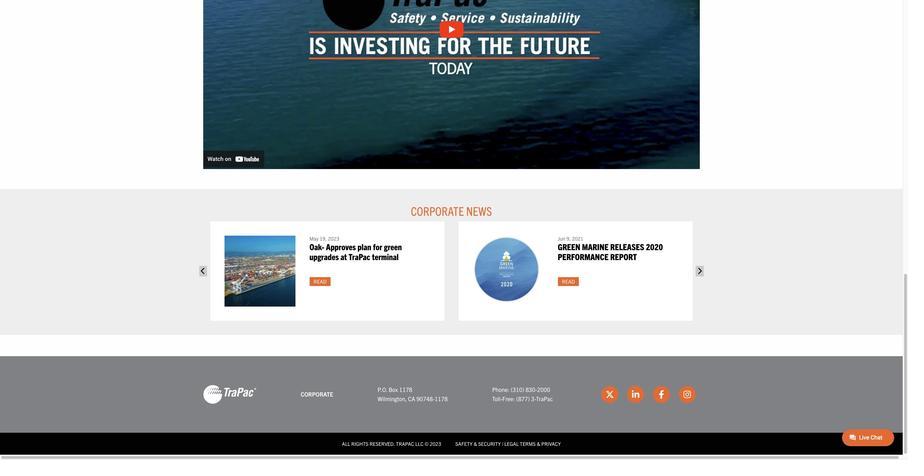 Task type: describe. For each thing, give the bounding box(es) containing it.
(310)
[[511, 387, 525, 394]]

box
[[389, 387, 398, 394]]

1 & from the left
[[474, 441, 478, 448]]

read for oak- approves plan for green upgrades at trapac terminal
[[314, 279, 327, 285]]

all rights reserved. trapac llc © 2023
[[342, 441, 442, 448]]

1 horizontal spatial 1178
[[435, 396, 448, 403]]

safety & security | legal terms & privacy
[[456, 441, 561, 448]]

830-
[[526, 387, 538, 394]]

free:
[[503, 396, 515, 403]]

corporate image
[[203, 385, 257, 405]]

2023 inside footer
[[430, 441, 442, 448]]

for
[[373, 242, 383, 252]]

legal
[[505, 441, 519, 448]]

0 vertical spatial 1178
[[400, 387, 413, 394]]

llc
[[416, 441, 424, 448]]

plan
[[358, 242, 372, 252]]

all
[[342, 441, 351, 448]]

19,
[[320, 236, 327, 242]]

2021
[[572, 236, 584, 242]]

releases
[[611, 242, 645, 252]]

corporate for corporate news
[[411, 203, 464, 219]]

safety
[[456, 441, 473, 448]]

marine
[[583, 242, 609, 252]]

phone: (310) 830-2000 toll-free: (877) 3-trapac
[[493, 387, 553, 403]]

rights
[[352, 441, 369, 448]]

trapac
[[396, 441, 414, 448]]

|
[[502, 441, 504, 448]]

may
[[310, 236, 319, 242]]

may 19, 2023 oak- approves plan for green upgrades at trapac terminal
[[310, 236, 402, 263]]

(877)
[[517, 396, 530, 403]]

wilmington,
[[378, 396, 407, 403]]

p.o. box 1178 wilmington, ca 90748-1178
[[378, 387, 448, 403]]

performance
[[558, 252, 609, 263]]

3-
[[532, 396, 536, 403]]

ca
[[408, 396, 416, 403]]

phone:
[[493, 387, 510, 394]]

1 solid image from the left
[[199, 266, 207, 277]]

news
[[467, 203, 492, 219]]

toll-
[[493, 396, 503, 403]]



Task type: vqa. For each thing, say whether or not it's contained in the screenshot.
performance, at the top left
no



Task type: locate. For each thing, give the bounding box(es) containing it.
oak-
[[310, 242, 325, 252]]

p.o.
[[378, 387, 388, 394]]

read
[[314, 279, 327, 285], [562, 279, 575, 285]]

at
[[341, 252, 347, 263]]

report
[[611, 252, 637, 263]]

1178 right ca
[[435, 396, 448, 403]]

0 vertical spatial corporate
[[411, 203, 464, 219]]

trapac down 2000
[[536, 396, 553, 403]]

read for green marine releases 2020 performance report
[[562, 279, 575, 285]]

read down performance
[[562, 279, 575, 285]]

jun 9, 2021 green marine releases 2020 performance report
[[558, 236, 664, 263]]

green
[[558, 242, 581, 252]]

1 read link from the left
[[310, 277, 331, 286]]

read link down "upgrades"
[[310, 277, 331, 286]]

0 vertical spatial 2023
[[328, 236, 340, 242]]

read link for oak- approves plan for green upgrades at trapac terminal
[[310, 277, 331, 286]]

2000
[[538, 387, 551, 394]]

2 & from the left
[[537, 441, 541, 448]]

trapac
[[349, 252, 371, 263], [536, 396, 553, 403]]

& right safety
[[474, 441, 478, 448]]

corporate news
[[411, 203, 492, 219]]

0 horizontal spatial &
[[474, 441, 478, 448]]

&
[[474, 441, 478, 448], [537, 441, 541, 448]]

footer containing p.o. box 1178
[[0, 357, 904, 456]]

2023 right the ©
[[430, 441, 442, 448]]

9,
[[567, 236, 571, 242]]

1 horizontal spatial 2023
[[430, 441, 442, 448]]

1 vertical spatial corporate
[[301, 391, 333, 398]]

corporate inside corporate news main content
[[411, 203, 464, 219]]

approves
[[326, 242, 356, 252]]

footer
[[0, 357, 904, 456]]

0 vertical spatial trapac
[[349, 252, 371, 263]]

read down "upgrades"
[[314, 279, 327, 285]]

trapac inside phone: (310) 830-2000 toll-free: (877) 3-trapac
[[536, 396, 553, 403]]

1 horizontal spatial trapac
[[536, 396, 553, 403]]

reserved.
[[370, 441, 395, 448]]

upgrades
[[310, 252, 339, 263]]

1 read from the left
[[314, 279, 327, 285]]

terms
[[520, 441, 536, 448]]

trapac inside the may 19, 2023 oak- approves plan for green upgrades at trapac terminal
[[349, 252, 371, 263]]

©
[[425, 441, 429, 448]]

1 vertical spatial trapac
[[536, 396, 553, 403]]

read link for green marine releases 2020 performance report
[[558, 277, 580, 286]]

1 vertical spatial 1178
[[435, 396, 448, 403]]

legal terms & privacy link
[[505, 441, 561, 448]]

terminal
[[372, 252, 399, 263]]

1 horizontal spatial corporate
[[411, 203, 464, 219]]

safety & security link
[[456, 441, 501, 448]]

0 horizontal spatial read link
[[310, 277, 331, 286]]

2 read from the left
[[562, 279, 575, 285]]

2023
[[328, 236, 340, 242], [430, 441, 442, 448]]

2023 inside the may 19, 2023 oak- approves plan for green upgrades at trapac terminal
[[328, 236, 340, 242]]

privacy
[[542, 441, 561, 448]]

0 horizontal spatial read
[[314, 279, 327, 285]]

0 horizontal spatial trapac
[[349, 252, 371, 263]]

trapac right at on the bottom of page
[[349, 252, 371, 263]]

0 horizontal spatial 1178
[[400, 387, 413, 394]]

solid image
[[199, 266, 207, 277], [696, 266, 704, 277]]

1 horizontal spatial read link
[[558, 277, 580, 286]]

2020
[[647, 242, 664, 252]]

90748-
[[417, 396, 435, 403]]

& right terms
[[537, 441, 541, 448]]

1178 up ca
[[400, 387, 413, 394]]

0 horizontal spatial 2023
[[328, 236, 340, 242]]

jun
[[558, 236, 566, 242]]

security
[[479, 441, 501, 448]]

2 read link from the left
[[558, 277, 580, 286]]

1 horizontal spatial read
[[562, 279, 575, 285]]

corporate
[[411, 203, 464, 219], [301, 391, 333, 398]]

corporate news main content
[[196, 0, 707, 335]]

1 horizontal spatial &
[[537, 441, 541, 448]]

1 vertical spatial 2023
[[430, 441, 442, 448]]

2 solid image from the left
[[696, 266, 704, 277]]

0 horizontal spatial solid image
[[199, 266, 207, 277]]

2023 right 19,
[[328, 236, 340, 242]]

corporate for corporate
[[301, 391, 333, 398]]

green
[[384, 242, 402, 252]]

1 horizontal spatial solid image
[[696, 266, 704, 277]]

read link
[[310, 277, 331, 286], [558, 277, 580, 286]]

read link down performance
[[558, 277, 580, 286]]

1178
[[400, 387, 413, 394], [435, 396, 448, 403]]

0 horizontal spatial corporate
[[301, 391, 333, 398]]



